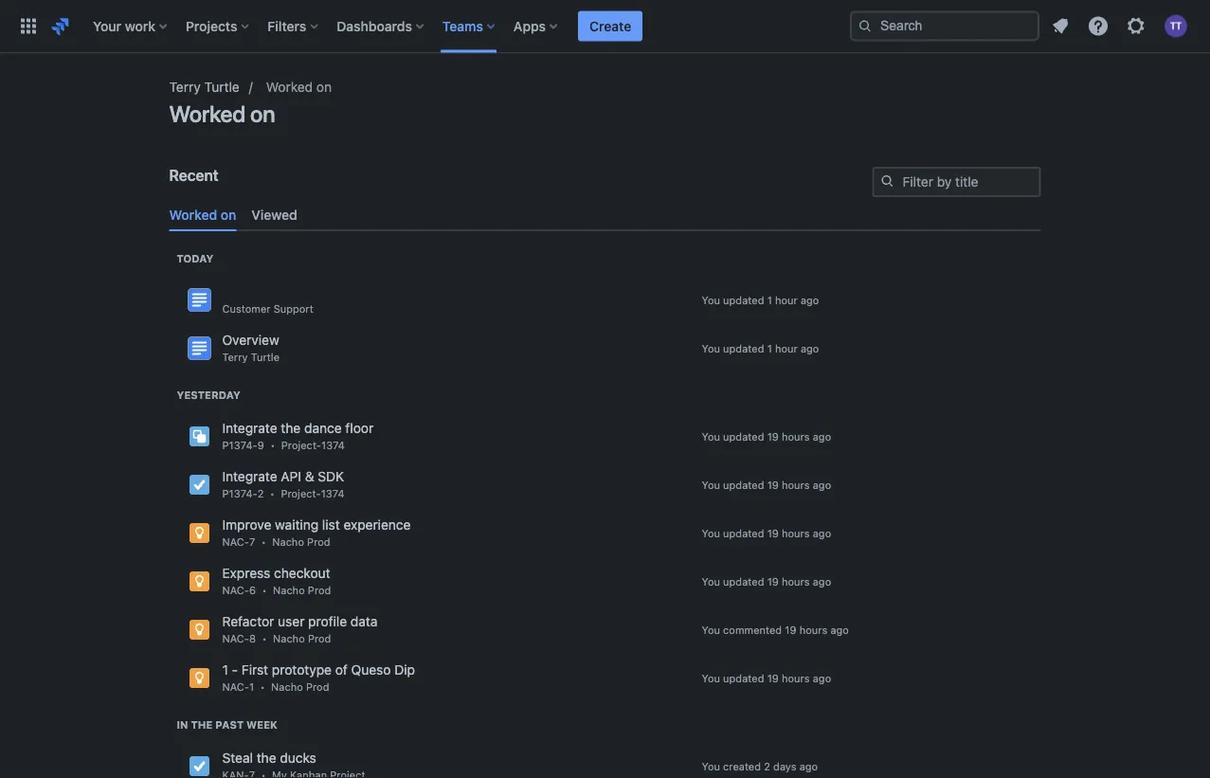 Task type: vqa. For each thing, say whether or not it's contained in the screenshot.


Task type: describe. For each thing, give the bounding box(es) containing it.
you for prototype
[[702, 672, 720, 684]]

worked on inside tab list
[[169, 207, 236, 223]]

integrate for integrate the dance floor
[[222, 420, 277, 435]]

days
[[774, 760, 797, 772]]

1 vertical spatial 2
[[764, 760, 771, 772]]

19 for improve waiting list experience
[[767, 527, 779, 539]]

nacho inside improve waiting list experience nac-7 • nacho prod
[[272, 535, 304, 548]]

prod inside 1 - first prototype of queso dip nac-1 • nacho prod
[[306, 680, 329, 693]]

1374 for floor
[[321, 439, 345, 451]]

1 updated from the top
[[723, 294, 764, 306]]

19 for express checkout
[[767, 575, 779, 588]]

hours for integrate the dance floor
[[782, 430, 810, 443]]

banner containing your work
[[0, 0, 1210, 53]]

support
[[274, 302, 314, 315]]

week
[[247, 719, 278, 731]]

updated for sdk
[[723, 479, 764, 491]]

Search field
[[850, 11, 1040, 41]]

project- for the
[[281, 439, 321, 451]]

overview terry turtle
[[222, 332, 280, 363]]

updated for prototype
[[723, 672, 764, 684]]

&
[[305, 468, 314, 484]]

dance
[[304, 420, 342, 435]]

1374 for sdk
[[321, 487, 345, 499]]

the for in
[[191, 719, 213, 731]]

recent
[[169, 166, 218, 184]]

1 vertical spatial worked
[[169, 100, 246, 127]]

yesterday
[[177, 389, 241, 401]]

ducks
[[280, 750, 316, 765]]

settings image
[[1125, 15, 1148, 37]]

6
[[249, 584, 256, 596]]

• for waiting
[[261, 535, 266, 548]]

terry inside overview terry turtle
[[222, 351, 248, 363]]

you updated 19 hours ago for integrate the dance floor
[[702, 430, 831, 443]]

project- for api
[[281, 487, 321, 499]]

help image
[[1087, 15, 1110, 37]]

19 for integrate the dance floor
[[767, 430, 779, 443]]

integrate for integrate api & sdk
[[222, 468, 277, 484]]

hours for express checkout
[[782, 575, 810, 588]]

updated for experience
[[723, 527, 764, 539]]

you updated 1 hour ago for terry turtle
[[702, 342, 819, 354]]

0 vertical spatial worked on
[[266, 79, 332, 95]]

1 you from the top
[[702, 294, 720, 306]]

appswitcher icon image
[[17, 15, 40, 37]]

0 vertical spatial terry
[[169, 79, 201, 95]]

jira image for integrate the dance floor
[[188, 425, 211, 448]]

nacho inside express checkout nac-6 • nacho prod
[[273, 584, 305, 596]]

steal
[[222, 750, 253, 765]]

jira image for integrate api & sdk
[[188, 473, 211, 496]]

prod inside express checkout nac-6 • nacho prod
[[308, 584, 331, 596]]

• for user
[[262, 632, 267, 644]]

hours for refactor user profile data
[[800, 624, 828, 636]]

jira image
[[49, 15, 72, 37]]

in
[[177, 719, 188, 731]]

express checkout nac-6 • nacho prod
[[222, 565, 331, 596]]

jira image for 1 - first prototype of queso dip
[[188, 667, 211, 689]]

search image
[[880, 173, 895, 189]]

terry turtle
[[169, 79, 240, 95]]

floor
[[345, 420, 374, 435]]

nac- inside refactor user profile data nac-8 • nacho prod
[[222, 632, 249, 644]]

2 vertical spatial worked
[[169, 207, 217, 223]]

you updated 19 hours ago for improve waiting list experience
[[702, 527, 831, 539]]

ago for 6
[[813, 575, 831, 588]]

1 - first prototype of queso dip nac-1 • nacho prod
[[222, 662, 415, 693]]

created
[[723, 760, 761, 772]]

you updated 1 hour ago for customer support
[[702, 294, 819, 306]]

hour for customer support
[[775, 294, 798, 306]]

teams
[[443, 18, 483, 34]]

steal the ducks
[[222, 750, 316, 765]]

sdk
[[318, 468, 344, 484]]

tab list containing worked on
[[162, 200, 1049, 231]]

hours for improve waiting list experience
[[782, 527, 810, 539]]

queso
[[351, 662, 391, 677]]

9
[[258, 439, 264, 451]]

today
[[177, 252, 214, 265]]

you for data
[[702, 624, 720, 636]]

profile
[[308, 613, 347, 629]]

terry turtle link
[[169, 76, 240, 99]]

list
[[322, 516, 340, 532]]

apps button
[[508, 11, 565, 41]]

turtle inside overview terry turtle
[[251, 351, 280, 363]]



Task type: locate. For each thing, give the bounding box(es) containing it.
p1374-
[[222, 439, 258, 451], [222, 487, 258, 499]]

1 horizontal spatial turtle
[[251, 351, 280, 363]]

projects
[[186, 18, 237, 34]]

banner
[[0, 0, 1210, 53]]

1 horizontal spatial 2
[[764, 760, 771, 772]]

hour for terry turtle
[[775, 342, 798, 354]]

1 confluence image from the top
[[188, 289, 211, 311]]

• inside improve waiting list experience nac-7 • nacho prod
[[261, 535, 266, 548]]

prod down checkout
[[308, 584, 331, 596]]

your work button
[[87, 11, 174, 41]]

your profile and settings image
[[1165, 15, 1188, 37]]

9 you from the top
[[702, 760, 720, 772]]

6 you from the top
[[702, 575, 720, 588]]

0 horizontal spatial the
[[191, 719, 213, 731]]

0 vertical spatial the
[[281, 420, 301, 435]]

1 integrate from the top
[[222, 420, 277, 435]]

1374 down sdk
[[321, 487, 345, 499]]

nacho down the waiting
[[272, 535, 304, 548]]

confluence image for terry turtle
[[188, 337, 211, 360]]

0 vertical spatial turtle
[[204, 79, 240, 95]]

jira image
[[188, 425, 211, 448], [188, 473, 211, 496], [188, 522, 211, 544], [188, 570, 211, 593], [188, 667, 211, 689]]

8
[[249, 632, 256, 644]]

on down filters
[[250, 100, 275, 127]]

• down first
[[260, 680, 265, 693]]

1 vertical spatial jira image
[[188, 755, 211, 778]]

dashboards
[[337, 18, 412, 34]]

0 vertical spatial p1374-
[[222, 439, 258, 451]]

5 you from the top
[[702, 527, 720, 539]]

nacho inside 1 - first prototype of queso dip nac-1 • nacho prod
[[271, 680, 303, 693]]

commented
[[723, 624, 782, 636]]

worked on
[[266, 79, 332, 95], [169, 100, 275, 127], [169, 207, 236, 223]]

primary element
[[11, 0, 850, 53]]

you for floor
[[702, 430, 720, 443]]

jira image left steal on the bottom
[[188, 755, 211, 778]]

filters
[[268, 18, 306, 34]]

• inside 1 - first prototype of queso dip nac-1 • nacho prod
[[260, 680, 265, 693]]

1 horizontal spatial on
[[250, 100, 275, 127]]

worked on down terry turtle link
[[169, 100, 275, 127]]

1374 inside integrate api & sdk p1374-2 • project-1374
[[321, 487, 345, 499]]

dip
[[395, 662, 415, 677]]

prod
[[307, 535, 330, 548], [308, 584, 331, 596], [308, 632, 331, 644], [306, 680, 329, 693]]

ago
[[801, 294, 819, 306], [801, 342, 819, 354], [813, 430, 831, 443], [813, 479, 831, 491], [813, 527, 831, 539], [813, 575, 831, 588], [831, 624, 849, 636], [813, 672, 831, 684], [800, 760, 818, 772]]

nac-
[[222, 535, 249, 548], [222, 584, 249, 596], [222, 632, 249, 644], [222, 680, 249, 693]]

customer support
[[222, 302, 314, 315]]

prod down profile
[[308, 632, 331, 644]]

4 nac- from the top
[[222, 680, 249, 693]]

2 vertical spatial on
[[221, 207, 236, 223]]

p1374- up integrate api & sdk p1374-2 • project-1374
[[222, 439, 258, 451]]

2
[[258, 487, 264, 499], [764, 760, 771, 772]]

project-
[[281, 439, 321, 451], [281, 487, 321, 499]]

search image
[[858, 18, 873, 34]]

19 for refactor user profile data
[[785, 624, 797, 636]]

filters button
[[262, 11, 325, 41]]

worked down terry turtle link
[[169, 100, 246, 127]]

hours for integrate api & sdk
[[782, 479, 810, 491]]

jira image left the refactor
[[188, 618, 211, 641]]

ago for experience
[[813, 527, 831, 539]]

integrate inside integrate api & sdk p1374-2 • project-1374
[[222, 468, 277, 484]]

integrate the dance floor p1374-9 • project-1374
[[222, 420, 374, 451]]

1 vertical spatial on
[[250, 100, 275, 127]]

checkout
[[274, 565, 330, 580]]

teams button
[[437, 11, 502, 41]]

first
[[242, 662, 268, 677]]

2 confluence image from the top
[[188, 337, 211, 360]]

waiting
[[275, 516, 319, 532]]

projects button
[[180, 11, 256, 41]]

worked
[[266, 79, 313, 95], [169, 100, 246, 127], [169, 207, 217, 223]]

2 updated from the top
[[723, 342, 764, 354]]

3 jira image from the top
[[188, 522, 211, 544]]

0 vertical spatial confluence image
[[188, 289, 211, 311]]

0 vertical spatial hour
[[775, 294, 798, 306]]

1
[[767, 294, 772, 306], [767, 342, 772, 354], [222, 662, 228, 677], [249, 680, 254, 693]]

jira image left '-'
[[188, 667, 211, 689]]

customer
[[222, 302, 271, 315]]

nacho down checkout
[[273, 584, 305, 596]]

3 nac- from the top
[[222, 632, 249, 644]]

p1374- up improve
[[222, 487, 258, 499]]

integrate api & sdk p1374-2 • project-1374
[[222, 468, 345, 499]]

p1374- inside integrate the dance floor p1374-9 • project-1374
[[222, 439, 258, 451]]

8 you from the top
[[702, 672, 720, 684]]

1 vertical spatial terry
[[222, 351, 248, 363]]

api
[[281, 468, 301, 484]]

you commented 19 hours ago
[[702, 624, 849, 636]]

• up improve
[[270, 487, 275, 499]]

1374 inside integrate the dance floor p1374-9 • project-1374
[[321, 439, 345, 451]]

create button
[[578, 11, 643, 41]]

ago for sdk
[[813, 479, 831, 491]]

1 horizontal spatial the
[[257, 750, 276, 765]]

5 jira image from the top
[[188, 667, 211, 689]]

nac- down the refactor
[[222, 632, 249, 644]]

turtle down overview
[[251, 351, 280, 363]]

0 horizontal spatial terry
[[169, 79, 201, 95]]

past
[[215, 719, 244, 731]]

1 vertical spatial you updated 1 hour ago
[[702, 342, 819, 354]]

0 horizontal spatial turtle
[[204, 79, 240, 95]]

jira image down yesterday
[[188, 425, 211, 448]]

4 you from the top
[[702, 479, 720, 491]]

1 vertical spatial hour
[[775, 342, 798, 354]]

the right steal on the bottom
[[257, 750, 276, 765]]

express
[[222, 565, 270, 580]]

of
[[335, 662, 348, 677]]

jira image
[[49, 15, 72, 37]]

1 hour from the top
[[775, 294, 798, 306]]

the inside integrate the dance floor p1374-9 • project-1374
[[281, 420, 301, 435]]

project- down &
[[281, 487, 321, 499]]

project- down the dance
[[281, 439, 321, 451]]

19 for 1 - first prototype of queso dip
[[767, 672, 779, 684]]

dashboards button
[[331, 11, 431, 41]]

integrate down 9
[[222, 468, 277, 484]]

1 jira image from the top
[[188, 618, 211, 641]]

• right 9
[[270, 439, 275, 451]]

jira image left improve
[[188, 522, 211, 544]]

you created 2 days ago
[[702, 760, 818, 772]]

refactor user profile data nac-8 • nacho prod
[[222, 613, 378, 644]]

• right 8
[[262, 632, 267, 644]]

worked down the recent
[[169, 207, 217, 223]]

nacho inside refactor user profile data nac-8 • nacho prod
[[273, 632, 305, 644]]

• for the
[[270, 439, 275, 451]]

2 integrate from the top
[[222, 468, 277, 484]]

updated for 6
[[723, 575, 764, 588]]

2 inside integrate api & sdk p1374-2 • project-1374
[[258, 487, 264, 499]]

you updated 1 hour ago
[[702, 294, 819, 306], [702, 342, 819, 354]]

1 vertical spatial 1374
[[321, 487, 345, 499]]

1 vertical spatial worked on
[[169, 100, 275, 127]]

2 vertical spatial the
[[257, 750, 276, 765]]

1 vertical spatial the
[[191, 719, 213, 731]]

terry down projects
[[169, 79, 201, 95]]

confluence image
[[188, 289, 211, 311], [188, 337, 211, 360]]

you updated 19 hours ago for integrate api & sdk
[[702, 479, 831, 491]]

2 hour from the top
[[775, 342, 798, 354]]

confluence image up yesterday
[[188, 337, 211, 360]]

jira image for steal the ducks
[[188, 755, 211, 778]]

2 left days at the right bottom
[[764, 760, 771, 772]]

improve
[[222, 516, 271, 532]]

• inside integrate api & sdk p1374-2 • project-1374
[[270, 487, 275, 499]]

jira image for improve waiting list experience
[[188, 522, 211, 544]]

data
[[351, 613, 378, 629]]

nacho down user at the bottom
[[273, 632, 305, 644]]

worked down filters popup button
[[266, 79, 313, 95]]

5 you updated 19 hours ago from the top
[[702, 672, 831, 684]]

create
[[590, 18, 632, 34]]

1374 down the dance
[[321, 439, 345, 451]]

-
[[232, 662, 238, 677]]

• right "6"
[[262, 584, 267, 596]]

your work
[[93, 18, 155, 34]]

you for experience
[[702, 527, 720, 539]]

• right 7
[[261, 535, 266, 548]]

1 nac- from the top
[[222, 535, 249, 548]]

2 horizontal spatial the
[[281, 420, 301, 435]]

terry
[[169, 79, 201, 95], [222, 351, 248, 363]]

2 you updated 1 hour ago from the top
[[702, 342, 819, 354]]

ago for floor
[[813, 430, 831, 443]]

you updated 19 hours ago
[[702, 430, 831, 443], [702, 479, 831, 491], [702, 527, 831, 539], [702, 575, 831, 588], [702, 672, 831, 684]]

0 vertical spatial jira image
[[188, 618, 211, 641]]

integrate
[[222, 420, 277, 435], [222, 468, 277, 484]]

worked on down the recent
[[169, 207, 236, 223]]

refactor
[[222, 613, 274, 629]]

• inside express checkout nac-6 • nacho prod
[[262, 584, 267, 596]]

jira image for refactor user profile data
[[188, 618, 211, 641]]

terry down overview
[[222, 351, 248, 363]]

0 vertical spatial integrate
[[222, 420, 277, 435]]

confluence image down today
[[188, 289, 211, 311]]

1 vertical spatial integrate
[[222, 468, 277, 484]]

1 vertical spatial project-
[[281, 487, 321, 499]]

integrate inside integrate the dance floor p1374-9 • project-1374
[[222, 420, 277, 435]]

4 you updated 19 hours ago from the top
[[702, 575, 831, 588]]

jira image for express checkout
[[188, 570, 211, 593]]

prototype
[[272, 662, 332, 677]]

you for sdk
[[702, 479, 720, 491]]

1 vertical spatial confluence image
[[188, 337, 211, 360]]

user
[[278, 613, 305, 629]]

prod down list
[[307, 535, 330, 548]]

• inside integrate the dance floor p1374-9 • project-1374
[[270, 439, 275, 451]]

improve waiting list experience nac-7 • nacho prod
[[222, 516, 411, 548]]

1 you updated 1 hour ago from the top
[[702, 294, 819, 306]]

19
[[767, 430, 779, 443], [767, 479, 779, 491], [767, 527, 779, 539], [767, 575, 779, 588], [785, 624, 797, 636], [767, 672, 779, 684]]

2 up improve
[[258, 487, 264, 499]]

overview
[[222, 332, 279, 347]]

2 vertical spatial worked on
[[169, 207, 236, 223]]

2 nac- from the top
[[222, 584, 249, 596]]

the left the dance
[[281, 420, 301, 435]]

apps
[[514, 18, 546, 34]]

p1374- inside integrate api & sdk p1374-2 • project-1374
[[222, 487, 258, 499]]

experience
[[344, 516, 411, 532]]

jira image left express
[[188, 570, 211, 593]]

jira image
[[188, 618, 211, 641], [188, 755, 211, 778]]

nac- down express
[[222, 584, 249, 596]]

hours
[[782, 430, 810, 443], [782, 479, 810, 491], [782, 527, 810, 539], [782, 575, 810, 588], [800, 624, 828, 636], [782, 672, 810, 684]]

prod inside refactor user profile data nac-8 • nacho prod
[[308, 632, 331, 644]]

1 horizontal spatial terry
[[222, 351, 248, 363]]

notifications image
[[1049, 15, 1072, 37]]

1 you updated 19 hours ago from the top
[[702, 430, 831, 443]]

Filter by title field
[[874, 169, 1039, 195]]

1 1374 from the top
[[321, 439, 345, 451]]

7 you from the top
[[702, 624, 720, 636]]

nac- inside express checkout nac-6 • nacho prod
[[222, 584, 249, 596]]

your
[[93, 18, 121, 34]]

7 updated from the top
[[723, 672, 764, 684]]

1 p1374- from the top
[[222, 439, 258, 451]]

2 p1374- from the top
[[222, 487, 258, 499]]

nacho down prototype
[[271, 680, 303, 693]]

• inside refactor user profile data nac-8 • nacho prod
[[262, 632, 267, 644]]

1 jira image from the top
[[188, 425, 211, 448]]

2 horizontal spatial on
[[317, 79, 332, 95]]

in the past week
[[177, 719, 278, 731]]

p1374- for integrate api & sdk
[[222, 487, 258, 499]]

project- inside integrate the dance floor p1374-9 • project-1374
[[281, 439, 321, 451]]

ago for data
[[831, 624, 849, 636]]

you for 6
[[702, 575, 720, 588]]

nac- inside improve waiting list experience nac-7 • nacho prod
[[222, 535, 249, 548]]

ago for prototype
[[813, 672, 831, 684]]

you updated 19 hours ago for 1 - first prototype of queso dip
[[702, 672, 831, 684]]

4 jira image from the top
[[188, 570, 211, 593]]

nacho
[[272, 535, 304, 548], [273, 584, 305, 596], [273, 632, 305, 644], [271, 680, 303, 693]]

0 horizontal spatial 2
[[258, 487, 264, 499]]

confluence image for customer support
[[188, 289, 211, 311]]

updated
[[723, 294, 764, 306], [723, 342, 764, 354], [723, 430, 764, 443], [723, 479, 764, 491], [723, 527, 764, 539], [723, 575, 764, 588], [723, 672, 764, 684]]

project- inside integrate api & sdk p1374-2 • project-1374
[[281, 487, 321, 499]]

prod down prototype
[[306, 680, 329, 693]]

6 updated from the top
[[723, 575, 764, 588]]

1374
[[321, 439, 345, 451], [321, 487, 345, 499]]

3 you updated 19 hours ago from the top
[[702, 527, 831, 539]]

turtle
[[204, 79, 240, 95], [251, 351, 280, 363]]

0 horizontal spatial on
[[221, 207, 236, 223]]

work
[[125, 18, 155, 34]]

1 project- from the top
[[281, 439, 321, 451]]

0 vertical spatial on
[[317, 79, 332, 95]]

0 vertical spatial 1374
[[321, 439, 345, 451]]

3 updated from the top
[[723, 430, 764, 443]]

3 you from the top
[[702, 430, 720, 443]]

the for steal
[[257, 750, 276, 765]]

1 vertical spatial turtle
[[251, 351, 280, 363]]

worked on down filters popup button
[[266, 79, 332, 95]]

updated for floor
[[723, 430, 764, 443]]

•
[[270, 439, 275, 451], [270, 487, 275, 499], [261, 535, 266, 548], [262, 584, 267, 596], [262, 632, 267, 644], [260, 680, 265, 693]]

the
[[281, 420, 301, 435], [191, 719, 213, 731], [257, 750, 276, 765]]

2 project- from the top
[[281, 487, 321, 499]]

2 jira image from the top
[[188, 755, 211, 778]]

the right in
[[191, 719, 213, 731]]

prod inside improve waiting list experience nac-7 • nacho prod
[[307, 535, 330, 548]]

19 for integrate api & sdk
[[767, 479, 779, 491]]

integrate up 9
[[222, 420, 277, 435]]

1 vertical spatial p1374-
[[222, 487, 258, 499]]

on left viewed
[[221, 207, 236, 223]]

2 you from the top
[[702, 342, 720, 354]]

• for api
[[270, 487, 275, 499]]

2 1374 from the top
[[321, 487, 345, 499]]

0 vertical spatial you updated 1 hour ago
[[702, 294, 819, 306]]

you
[[702, 294, 720, 306], [702, 342, 720, 354], [702, 430, 720, 443], [702, 479, 720, 491], [702, 527, 720, 539], [702, 575, 720, 588], [702, 624, 720, 636], [702, 672, 720, 684], [702, 760, 720, 772]]

0 vertical spatial 2
[[258, 487, 264, 499]]

the for integrate
[[281, 420, 301, 435]]

0 vertical spatial worked
[[266, 79, 313, 95]]

2 you updated 19 hours ago from the top
[[702, 479, 831, 491]]

4 updated from the top
[[723, 479, 764, 491]]

on down filters popup button
[[317, 79, 332, 95]]

you updated 19 hours ago for express checkout
[[702, 575, 831, 588]]

viewed
[[251, 207, 297, 223]]

nac- down '-'
[[222, 680, 249, 693]]

hour
[[775, 294, 798, 306], [775, 342, 798, 354]]

5 updated from the top
[[723, 527, 764, 539]]

7
[[249, 535, 255, 548]]

nac- down improve
[[222, 535, 249, 548]]

turtle down projects popup button
[[204, 79, 240, 95]]

on
[[317, 79, 332, 95], [250, 100, 275, 127], [221, 207, 236, 223]]

p1374- for integrate the dance floor
[[222, 439, 258, 451]]

0 vertical spatial project-
[[281, 439, 321, 451]]

nac- inside 1 - first prototype of queso dip nac-1 • nacho prod
[[222, 680, 249, 693]]

jira image left integrate api & sdk p1374-2 • project-1374
[[188, 473, 211, 496]]

2 jira image from the top
[[188, 473, 211, 496]]

hours for 1 - first prototype of queso dip
[[782, 672, 810, 684]]

tab list
[[162, 200, 1049, 231]]



